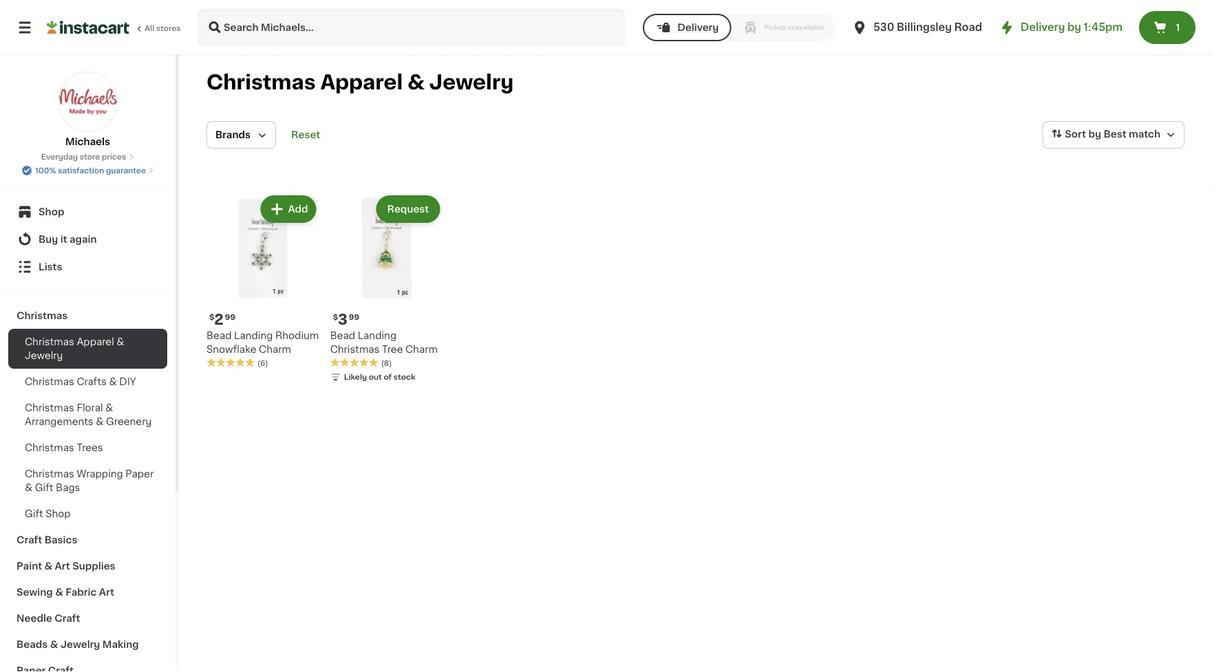 Task type: vqa. For each thing, say whether or not it's contained in the screenshot.
PetSmart logo
no



Task type: describe. For each thing, give the bounding box(es) containing it.
delivery by 1:45pm
[[1021, 22, 1123, 32]]

everyday
[[41, 153, 78, 161]]

christmas trees
[[25, 444, 103, 453]]

product group containing 2
[[207, 193, 319, 369]]

shop link
[[8, 198, 167, 226]]

charm for 3
[[406, 345, 438, 354]]

beads & jewelry making link
[[8, 632, 167, 658]]

& left fabric
[[55, 588, 63, 598]]

needle craft link
[[8, 606, 167, 632]]

christmas inside christmas floral & arrangements & greenery
[[25, 404, 74, 413]]

needle craft
[[17, 614, 80, 624]]

sort by
[[1066, 130, 1102, 139]]

100% satisfaction guarantee
[[35, 167, 146, 175]]

christmas floral & arrangements & greenery
[[25, 404, 152, 427]]

bead landing christmas tree charm
[[330, 331, 438, 354]]

again
[[70, 235, 97, 244]]

craft basics link
[[8, 528, 167, 554]]

bead for 2
[[207, 331, 232, 341]]

bead landing rhodium snowflake charm
[[207, 331, 319, 354]]

charm for 2
[[259, 345, 291, 354]]

100% satisfaction guarantee button
[[21, 163, 154, 176]]

(6)
[[258, 360, 268, 367]]

satisfaction
[[58, 167, 104, 175]]

christmas trees link
[[8, 435, 167, 461]]

service type group
[[643, 14, 835, 41]]

1 vertical spatial gift
[[25, 510, 43, 519]]

road
[[955, 22, 983, 32]]

delivery by 1:45pm link
[[999, 19, 1123, 36]]

all stores link
[[47, 8, 182, 47]]

tree
[[382, 345, 403, 354]]

instacart logo image
[[47, 19, 129, 36]]

delivery for delivery by 1:45pm
[[1021, 22, 1066, 32]]

$ for 3
[[333, 313, 338, 321]]

by for sort
[[1089, 130, 1102, 139]]

everyday store prices
[[41, 153, 126, 161]]

of
[[384, 374, 392, 381]]

likely out of stock
[[344, 374, 416, 381]]

gift inside "christmas wrapping paper & gift bags"
[[35, 483, 53, 493]]

530 billingsley road
[[874, 22, 983, 32]]

jewelry inside christmas apparel & jewelry
[[25, 351, 63, 361]]

sewing & fabric art
[[17, 588, 114, 598]]

add
[[288, 205, 308, 214]]

christmas crafts & diy link
[[8, 369, 167, 395]]

christmas floral & arrangements & greenery link
[[8, 395, 167, 435]]

supplies
[[72, 562, 115, 572]]

$ 2 99
[[209, 313, 236, 327]]

michaels logo image
[[58, 72, 118, 132]]

2
[[214, 313, 224, 327]]

michaels
[[65, 137, 110, 147]]

jewelry inside beads & jewelry making link
[[61, 640, 100, 650]]

1:45pm
[[1084, 22, 1123, 32]]

crafts
[[77, 377, 107, 387]]

1 vertical spatial art
[[99, 588, 114, 598]]

530 billingsley road button
[[852, 8, 983, 47]]

0 vertical spatial apparel
[[321, 73, 403, 92]]

530
[[874, 22, 895, 32]]

Search field
[[198, 10, 624, 45]]

landing for 2
[[234, 331, 273, 341]]

best match
[[1104, 130, 1161, 139]]

paint & art supplies
[[17, 562, 115, 572]]

& right the 'beads' at the bottom left
[[50, 640, 58, 650]]

reset
[[291, 130, 320, 140]]

& down search "field"
[[408, 73, 425, 92]]

stores
[[156, 24, 181, 32]]

making
[[102, 640, 139, 650]]

rhodium
[[275, 331, 319, 341]]

paper
[[126, 470, 154, 479]]

best
[[1104, 130, 1127, 139]]

reset button
[[287, 121, 325, 149]]

buy
[[39, 235, 58, 244]]

everyday store prices link
[[41, 152, 134, 163]]

basics
[[45, 536, 77, 545]]

likely
[[344, 374, 367, 381]]

diy
[[119, 377, 136, 387]]

delivery for delivery
[[678, 23, 719, 32]]

lists
[[39, 262, 62, 272]]

brands
[[216, 130, 251, 140]]

wrapping
[[77, 470, 123, 479]]



Task type: locate. For each thing, give the bounding box(es) containing it.
bead
[[207, 331, 232, 341], [330, 331, 355, 341]]

1 vertical spatial apparel
[[77, 337, 114, 347]]

add button
[[262, 197, 315, 222]]

1
[[1176, 23, 1181, 32]]

delivery
[[1021, 22, 1066, 32], [678, 23, 719, 32]]

0 vertical spatial shop
[[39, 207, 64, 217]]

1 vertical spatial craft
[[55, 614, 80, 624]]

stock
[[394, 374, 416, 381]]

apparel
[[321, 73, 403, 92], [77, 337, 114, 347]]

all
[[145, 24, 154, 32]]

0 horizontal spatial christmas apparel & jewelry
[[25, 337, 124, 361]]

1 $ from the left
[[209, 313, 214, 321]]

floral
[[77, 404, 103, 413]]

& up diy
[[117, 337, 124, 347]]

& right floral
[[105, 404, 113, 413]]

trees
[[77, 444, 103, 453]]

delivery inside delivery button
[[678, 23, 719, 32]]

1 horizontal spatial christmas apparel & jewelry
[[207, 73, 514, 92]]

0 horizontal spatial landing
[[234, 331, 273, 341]]

christmas inside bead landing christmas tree charm
[[330, 345, 380, 354]]

arrangements
[[25, 417, 93, 427]]

art inside "link"
[[55, 562, 70, 572]]

gift shop
[[25, 510, 71, 519]]

0 horizontal spatial art
[[55, 562, 70, 572]]

gift shop link
[[8, 501, 167, 528]]

& right the paint
[[44, 562, 52, 572]]

Best match Sort by field
[[1043, 121, 1185, 149]]

$ up bead landing christmas tree charm on the left of the page
[[333, 313, 338, 321]]

1 landing from the left
[[234, 331, 273, 341]]

sewing
[[17, 588, 53, 598]]

shop
[[39, 207, 64, 217], [46, 510, 71, 519]]

gift
[[35, 483, 53, 493], [25, 510, 43, 519]]

sort
[[1066, 130, 1087, 139]]

0 vertical spatial gift
[[35, 483, 53, 493]]

bead down 3 on the left of page
[[330, 331, 355, 341]]

beads
[[17, 640, 48, 650]]

2 99 from the left
[[349, 313, 360, 321]]

shop up basics
[[46, 510, 71, 519]]

0 horizontal spatial delivery
[[678, 23, 719, 32]]

by right sort
[[1089, 130, 1102, 139]]

out
[[369, 374, 382, 381]]

charm right tree
[[406, 345, 438, 354]]

store
[[80, 153, 100, 161]]

christmas wrapping paper & gift bags
[[25, 470, 154, 493]]

landing for 3
[[358, 331, 397, 341]]

christmas link
[[8, 303, 167, 329]]

0 horizontal spatial craft
[[17, 536, 42, 545]]

0 vertical spatial craft
[[17, 536, 42, 545]]

by inside field
[[1089, 130, 1102, 139]]

billingsley
[[897, 22, 952, 32]]

gift up craft basics
[[25, 510, 43, 519]]

charm inside bead landing rhodium snowflake charm
[[259, 345, 291, 354]]

2 vertical spatial jewelry
[[61, 640, 100, 650]]

0 horizontal spatial by
[[1068, 22, 1082, 32]]

1 charm from the left
[[259, 345, 291, 354]]

needle
[[17, 614, 52, 624]]

0 horizontal spatial apparel
[[77, 337, 114, 347]]

99 for 2
[[225, 313, 236, 321]]

art down basics
[[55, 562, 70, 572]]

2 bead from the left
[[330, 331, 355, 341]]

landing up snowflake
[[234, 331, 273, 341]]

$ 3 99
[[333, 313, 360, 327]]

$ for 2
[[209, 313, 214, 321]]

landing inside bead landing christmas tree charm
[[358, 331, 397, 341]]

1 horizontal spatial bead
[[330, 331, 355, 341]]

100%
[[35, 167, 56, 175]]

0 vertical spatial christmas apparel & jewelry
[[207, 73, 514, 92]]

2 $ from the left
[[333, 313, 338, 321]]

$
[[209, 313, 214, 321], [333, 313, 338, 321]]

1 vertical spatial jewelry
[[25, 351, 63, 361]]

paint
[[17, 562, 42, 572]]

gift left bags
[[35, 483, 53, 493]]

3
[[338, 313, 348, 327]]

landing
[[234, 331, 273, 341], [358, 331, 397, 341]]

request
[[387, 205, 429, 214]]

paint & art supplies link
[[8, 554, 167, 580]]

(8)
[[381, 360, 392, 367]]

0 horizontal spatial bead
[[207, 331, 232, 341]]

99 for 3
[[349, 313, 360, 321]]

brands button
[[207, 121, 276, 149]]

jewelry
[[429, 73, 514, 92], [25, 351, 63, 361], [61, 640, 100, 650]]

michaels link
[[58, 72, 118, 149]]

99 right 3 on the left of page
[[349, 313, 360, 321]]

99
[[225, 313, 236, 321], [349, 313, 360, 321]]

christmas apparel & jewelry
[[207, 73, 514, 92], [25, 337, 124, 361]]

it
[[60, 235, 67, 244]]

1 horizontal spatial product group
[[330, 193, 443, 386]]

& left diy
[[109, 377, 117, 387]]

lists link
[[8, 253, 167, 281]]

$ up snowflake
[[209, 313, 214, 321]]

1 vertical spatial christmas apparel & jewelry
[[25, 337, 124, 361]]

delivery button
[[643, 14, 732, 41]]

0 vertical spatial art
[[55, 562, 70, 572]]

craft down sewing & fabric art
[[55, 614, 80, 624]]

charm up (6)
[[259, 345, 291, 354]]

art
[[55, 562, 70, 572], [99, 588, 114, 598]]

$ inside $ 2 99
[[209, 313, 214, 321]]

& up the gift shop
[[25, 483, 33, 493]]

2 landing from the left
[[358, 331, 397, 341]]

prices
[[102, 153, 126, 161]]

christmas apparel & jewelry link
[[8, 329, 167, 369]]

greenery
[[106, 417, 152, 427]]

bead down 2
[[207, 331, 232, 341]]

1 button
[[1140, 11, 1196, 44]]

1 horizontal spatial delivery
[[1021, 22, 1066, 32]]

&
[[408, 73, 425, 92], [117, 337, 124, 347], [109, 377, 117, 387], [105, 404, 113, 413], [96, 417, 104, 427], [25, 483, 33, 493], [44, 562, 52, 572], [55, 588, 63, 598], [50, 640, 58, 650]]

& inside "christmas wrapping paper & gift bags"
[[25, 483, 33, 493]]

buy it again link
[[8, 226, 167, 253]]

by for delivery
[[1068, 22, 1082, 32]]

1 horizontal spatial apparel
[[321, 73, 403, 92]]

craft up the paint
[[17, 536, 42, 545]]

bead inside bead landing christmas tree charm
[[330, 331, 355, 341]]

landing up tree
[[358, 331, 397, 341]]

1 horizontal spatial 99
[[349, 313, 360, 321]]

all stores
[[145, 24, 181, 32]]

1 product group from the left
[[207, 193, 319, 369]]

christmas inside christmas apparel & jewelry
[[25, 337, 74, 347]]

0 vertical spatial jewelry
[[429, 73, 514, 92]]

99 right 2
[[225, 313, 236, 321]]

0 vertical spatial by
[[1068, 22, 1082, 32]]

& down floral
[[96, 417, 104, 427]]

craft basics
[[17, 536, 77, 545]]

fabric
[[66, 588, 97, 598]]

christmas inside christmas trees link
[[25, 444, 74, 453]]

christmas inside the christmas link
[[17, 311, 68, 321]]

request button
[[378, 197, 439, 222]]

2 product group from the left
[[330, 193, 443, 386]]

delivery inside delivery by 1:45pm link
[[1021, 22, 1066, 32]]

1 horizontal spatial art
[[99, 588, 114, 598]]

1 horizontal spatial $
[[333, 313, 338, 321]]

1 99 from the left
[[225, 313, 236, 321]]

art right fabric
[[99, 588, 114, 598]]

1 bead from the left
[[207, 331, 232, 341]]

by left the 1:45pm
[[1068, 22, 1082, 32]]

0 horizontal spatial 99
[[225, 313, 236, 321]]

guarantee
[[106, 167, 146, 175]]

christmas crafts & diy
[[25, 377, 136, 387]]

& inside "link"
[[44, 562, 52, 572]]

bead for 3
[[330, 331, 355, 341]]

landing inside bead landing rhodium snowflake charm
[[234, 331, 273, 341]]

1 horizontal spatial by
[[1089, 130, 1102, 139]]

charm
[[259, 345, 291, 354], [406, 345, 438, 354]]

1 horizontal spatial landing
[[358, 331, 397, 341]]

buy it again
[[39, 235, 97, 244]]

charm inside bead landing christmas tree charm
[[406, 345, 438, 354]]

bags
[[56, 483, 80, 493]]

christmas wrapping paper & gift bags link
[[8, 461, 167, 501]]

1 horizontal spatial craft
[[55, 614, 80, 624]]

99 inside $ 2 99
[[225, 313, 236, 321]]

shop up buy
[[39, 207, 64, 217]]

1 vertical spatial by
[[1089, 130, 1102, 139]]

match
[[1129, 130, 1161, 139]]

1 vertical spatial shop
[[46, 510, 71, 519]]

christmas inside christmas crafts & diy link
[[25, 377, 74, 387]]

1 horizontal spatial charm
[[406, 345, 438, 354]]

snowflake
[[207, 345, 257, 354]]

2 charm from the left
[[406, 345, 438, 354]]

$ inside $ 3 99
[[333, 313, 338, 321]]

★★★★★
[[207, 358, 255, 368], [207, 358, 255, 368], [330, 358, 379, 368], [330, 358, 379, 368]]

christmas inside "christmas wrapping paper & gift bags"
[[25, 470, 74, 479]]

craft
[[17, 536, 42, 545], [55, 614, 80, 624]]

0 horizontal spatial $
[[209, 313, 214, 321]]

None search field
[[197, 8, 625, 47]]

product group containing 3
[[330, 193, 443, 386]]

0 horizontal spatial charm
[[259, 345, 291, 354]]

sewing & fabric art link
[[8, 580, 167, 606]]

0 horizontal spatial product group
[[207, 193, 319, 369]]

99 inside $ 3 99
[[349, 313, 360, 321]]

bead inside bead landing rhodium snowflake charm
[[207, 331, 232, 341]]

product group
[[207, 193, 319, 369], [330, 193, 443, 386]]



